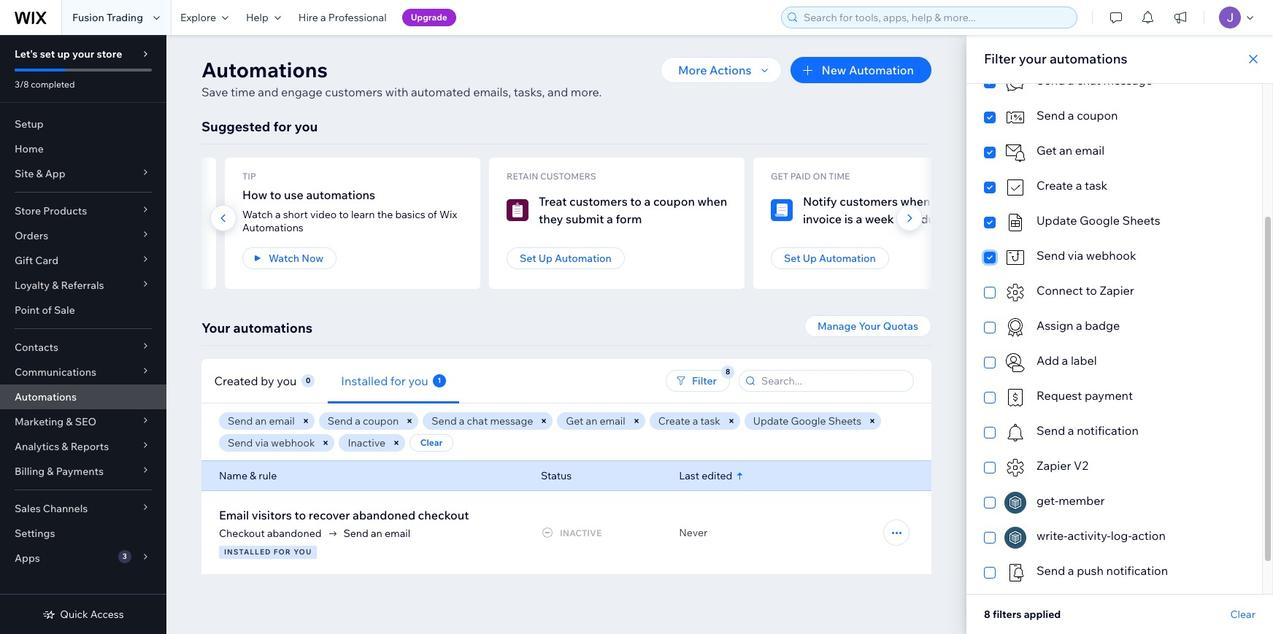 Task type: locate. For each thing, give the bounding box(es) containing it.
task down "filter" "button"
[[700, 415, 720, 428]]

get an email up 'status'
[[566, 415, 626, 428]]

send a coupon
[[1037, 108, 1118, 123], [328, 415, 399, 428]]

to for recover
[[295, 508, 306, 523]]

0 vertical spatial of
[[428, 208, 437, 221]]

& left seo
[[66, 415, 73, 429]]

v2
[[1074, 458, 1088, 473]]

clear inside button
[[420, 437, 443, 448]]

1 vertical spatial send an email
[[344, 527, 410, 540]]

your up created
[[202, 320, 230, 337]]

to left use
[[270, 188, 281, 202]]

set up automation down they
[[520, 252, 612, 265]]

email
[[219, 508, 249, 523]]

create down "filter" "button"
[[658, 415, 690, 428]]

of left wix
[[428, 208, 437, 221]]

0 horizontal spatial overdue
[[79, 212, 124, 226]]

for right the installed on the bottom
[[390, 373, 406, 388]]

email inside "option"
[[1075, 143, 1105, 158]]

fusion
[[72, 11, 104, 24]]

3 category image from the top
[[1005, 422, 1026, 444]]

coupon inside checkbox
[[1077, 108, 1118, 123]]

1 set up automation from the left
[[520, 252, 612, 265]]

1 horizontal spatial task
[[1085, 178, 1108, 193]]

get an email down send a coupon checkbox
[[1037, 143, 1105, 158]]

1 vertical spatial week
[[865, 212, 894, 226]]

1 horizontal spatial set up automation button
[[771, 247, 889, 269]]

tab list containing created by you
[[202, 359, 573, 403]]

1 is from the left
[[68, 212, 77, 226]]

send an email down the created by you
[[228, 415, 295, 428]]

send via webhook up connect to zapier
[[1037, 248, 1136, 263]]

send a chat message down 1
[[432, 415, 533, 428]]

basics
[[395, 208, 425, 221]]

store
[[15, 204, 41, 218]]

home link
[[0, 137, 166, 161]]

1 your from the left
[[202, 320, 230, 337]]

email
[[1075, 143, 1105, 158], [269, 415, 295, 428], [600, 415, 626, 428], [385, 527, 410, 540]]

1 vertical spatial chat
[[467, 415, 488, 428]]

1 horizontal spatial message
[[1104, 73, 1153, 88]]

invoice down notify
[[803, 212, 842, 226]]

overdue down their
[[897, 212, 942, 226]]

2 set from the left
[[784, 252, 801, 265]]

0 vertical spatial filter
[[984, 50, 1016, 67]]

to right "connect"
[[1086, 283, 1097, 298]]

1 vertical spatial via
[[255, 437, 269, 450]]

orders button
[[0, 223, 166, 248]]

category image for write-activity-log-action
[[1005, 527, 1026, 549]]

installed
[[224, 548, 271, 557]]

and right time
[[258, 85, 279, 99]]

send a push notification
[[1037, 564, 1168, 578]]

for down engage
[[273, 118, 292, 135]]

0 vertical spatial send a coupon
[[1037, 108, 1118, 123]]

channels
[[43, 502, 88, 515]]

reminders
[[51, 194, 107, 209]]

hire
[[298, 11, 318, 24]]

send a coupon down send a chat message checkbox
[[1037, 108, 1118, 123]]

site
[[15, 167, 34, 180]]

2 category image from the top
[[1005, 352, 1026, 374]]

0 horizontal spatial filter
[[692, 375, 717, 388]]

loyalty
[[15, 279, 50, 292]]

automations for automations save time and engage customers with automated emails, tasks, and more.
[[202, 57, 328, 82]]

1 horizontal spatial set
[[784, 252, 801, 265]]

send via webhook inside option
[[1037, 248, 1136, 263]]

new automation button
[[791, 57, 932, 83]]

0 horizontal spatial set up automation button
[[507, 247, 625, 269]]

0 vertical spatial send a chat message
[[1037, 73, 1153, 88]]

category image
[[1005, 177, 1026, 199], [1005, 352, 1026, 374], [1005, 422, 1026, 444], [1005, 457, 1026, 479], [1005, 562, 1026, 584]]

customers down time
[[840, 194, 898, 209]]

category image for send via webhook
[[1005, 247, 1026, 269]]

0 horizontal spatial invoice
[[26, 212, 65, 226]]

1 vertical spatial message
[[490, 415, 533, 428]]

you right the by
[[277, 373, 297, 388]]

update google sheets down create a task checkbox
[[1037, 213, 1161, 228]]

webhook inside option
[[1086, 248, 1136, 263]]

sales
[[15, 502, 41, 515]]

category image for notify customers when their invoice is a week overdue
[[771, 199, 793, 221]]

set up automation
[[520, 252, 612, 265], [784, 252, 876, 265]]

Request payment checkbox
[[984, 387, 1245, 409]]

send 2 reminders a week apart if an invoice is overdue
[[10, 194, 190, 226]]

invoice inside notify customers when their invoice is a week overdue
[[803, 212, 842, 226]]

1 horizontal spatial zapier
[[1100, 283, 1134, 298]]

customers inside treat customers to a coupon when they submit a form
[[569, 194, 628, 209]]

1 horizontal spatial create a task
[[1037, 178, 1108, 193]]

invoice down 2
[[26, 212, 65, 226]]

setup
[[15, 118, 44, 131]]

send a chat message inside checkbox
[[1037, 73, 1153, 88]]

update google sheets inside checkbox
[[1037, 213, 1161, 228]]

1 horizontal spatial clear
[[1231, 608, 1256, 621]]

notification down action
[[1106, 564, 1168, 578]]

& right billing
[[47, 465, 54, 478]]

you for installed for you
[[408, 373, 428, 388]]

your left quotas
[[859, 320, 881, 333]]

1 horizontal spatial webhook
[[1086, 248, 1136, 263]]

category image for request payment
[[1005, 387, 1026, 409]]

sheets
[[1123, 213, 1161, 228], [828, 415, 862, 428]]

notification down the request payment checkbox
[[1077, 423, 1139, 438]]

sheets down search... field
[[828, 415, 862, 428]]

1 when from the left
[[698, 194, 727, 209]]

1 vertical spatial abandoned
[[267, 527, 322, 540]]

0 horizontal spatial clear button
[[410, 434, 453, 452]]

up down they
[[539, 252, 553, 265]]

0 horizontal spatial is
[[68, 212, 77, 226]]

customers
[[325, 85, 383, 99], [569, 194, 628, 209], [840, 194, 898, 209]]

time
[[829, 171, 850, 182]]

send a coupon up 'inactive'
[[328, 415, 399, 428]]

push
[[1077, 564, 1104, 578]]

automations up video in the left top of the page
[[306, 188, 375, 202]]

0 vertical spatial sheets
[[1123, 213, 1161, 228]]

last
[[679, 469, 699, 483]]

0 vertical spatial via
[[1068, 248, 1084, 263]]

category image left zapier v2
[[1005, 457, 1026, 479]]

& right loyalty
[[52, 279, 59, 292]]

set up automation button for a
[[771, 247, 889, 269]]

1 vertical spatial clear button
[[1231, 608, 1256, 621]]

send inside option
[[1037, 248, 1065, 263]]

1 horizontal spatial google
[[1080, 213, 1120, 228]]

0 vertical spatial send via webhook
[[1037, 248, 1136, 263]]

0 vertical spatial zapier
[[1100, 283, 1134, 298]]

1 set up automation button from the left
[[507, 247, 625, 269]]

write-activity-log-action
[[1037, 529, 1166, 543]]

4 category image from the top
[[1005, 457, 1026, 479]]

contacts
[[15, 341, 58, 354]]

checkout
[[219, 527, 265, 540]]

1 horizontal spatial sheets
[[1123, 213, 1161, 228]]

& for analytics
[[62, 440, 68, 453]]

to for a
[[630, 194, 642, 209]]

use
[[284, 188, 304, 202]]

week
[[119, 194, 148, 209], [865, 212, 894, 226]]

up down notify
[[803, 252, 817, 265]]

automations up send a chat message checkbox
[[1050, 50, 1128, 67]]

set up automation for they
[[520, 252, 612, 265]]

& left reports
[[62, 440, 68, 453]]

1 horizontal spatial chat
[[1077, 73, 1101, 88]]

by
[[261, 373, 275, 388]]

automations inside automations save time and engage customers with automated emails, tasks, and more.
[[202, 57, 328, 82]]

notification inside send a notification checkbox
[[1077, 423, 1139, 438]]

of inside the point of sale link
[[42, 304, 52, 317]]

automation for treat customers to a coupon when they submit a form
[[555, 252, 612, 265]]

2 when from the left
[[901, 194, 930, 209]]

Get an email checkbox
[[984, 142, 1245, 164]]

1 horizontal spatial send via webhook
[[1037, 248, 1136, 263]]

save
[[202, 85, 228, 99]]

0 vertical spatial webhook
[[1086, 248, 1136, 263]]

Connect to Zapier checkbox
[[984, 282, 1245, 304]]

1 horizontal spatial up
[[803, 252, 817, 265]]

1 vertical spatial update
[[753, 415, 789, 428]]

1 category image from the top
[[1005, 177, 1026, 199]]

Search... field
[[757, 371, 909, 391]]

to inside treat customers to a coupon when they submit a form
[[630, 194, 642, 209]]

set up automation down notify
[[784, 252, 876, 265]]

professional
[[328, 11, 387, 24]]

create a task down "filter" "button"
[[658, 415, 720, 428]]

for inside tab list
[[390, 373, 406, 388]]

abandoned
[[353, 508, 415, 523], [267, 527, 322, 540]]

send via webhook
[[1037, 248, 1136, 263], [228, 437, 315, 450]]

1 vertical spatial coupon
[[653, 194, 695, 209]]

& right site on the top of page
[[36, 167, 43, 180]]

1 vertical spatial zapier
[[1037, 458, 1071, 473]]

send a chat message up send a coupon checkbox
[[1037, 73, 1153, 88]]

analytics
[[15, 440, 59, 453]]

send via webhook up 'rule' at the bottom
[[228, 437, 315, 450]]

applied
[[1024, 608, 1061, 621]]

via up connect to zapier
[[1068, 248, 1084, 263]]

referrals
[[61, 279, 104, 292]]

point of sale link
[[0, 298, 166, 323]]

2 up from the left
[[803, 252, 817, 265]]

customers inside automations save time and engage customers with automated emails, tasks, and more.
[[325, 85, 383, 99]]

send a notification
[[1037, 423, 1139, 438]]

overdue
[[79, 212, 124, 226], [897, 212, 942, 226]]

is down time
[[844, 212, 853, 226]]

send inside "checkbox"
[[1037, 564, 1065, 578]]

0 horizontal spatial update google sheets
[[753, 415, 862, 428]]

2 overdue from the left
[[897, 212, 942, 226]]

0 vertical spatial create a task
[[1037, 178, 1108, 193]]

to
[[270, 188, 281, 202], [630, 194, 642, 209], [339, 208, 349, 221], [1086, 283, 1097, 298], [295, 508, 306, 523]]

0 vertical spatial update
[[1037, 213, 1077, 228]]

clear for the left "clear" button
[[420, 437, 443, 448]]

category image for treat customers to a coupon when they submit a form
[[507, 199, 529, 221]]

up for notify customers when their invoice is a week overdue
[[803, 252, 817, 265]]

tab list
[[202, 359, 573, 403]]

0 horizontal spatial get
[[566, 415, 584, 428]]

created
[[215, 373, 259, 388]]

a inside "checkbox"
[[1068, 564, 1074, 578]]

filter for filter your automations
[[984, 50, 1016, 67]]

0 vertical spatial week
[[119, 194, 148, 209]]

coupon inside treat customers to a coupon when they submit a form
[[653, 194, 695, 209]]

set up automation button down they
[[507, 247, 625, 269]]

automations up the by
[[233, 320, 312, 337]]

automation down submit at left
[[555, 252, 612, 265]]

you for created by you
[[277, 373, 297, 388]]

Send a notification checkbox
[[984, 422, 1245, 444]]

watch left now
[[269, 252, 299, 265]]

communications
[[15, 366, 96, 379]]

1 overdue from the left
[[79, 212, 124, 226]]

1 vertical spatial automations
[[242, 221, 304, 234]]

home
[[15, 142, 44, 156]]

0 horizontal spatial set up automation
[[520, 252, 612, 265]]

send inside "send 2 reminders a week apart if an invoice is overdue"
[[10, 194, 39, 209]]

filter inside "button"
[[692, 375, 717, 388]]

a inside "send 2 reminders a week apart if an invoice is overdue"
[[109, 194, 116, 209]]

email visitors to recover abandoned checkout
[[219, 508, 469, 523]]

and left more.
[[548, 85, 568, 99]]

& for loyalty
[[52, 279, 59, 292]]

1 invoice from the left
[[26, 212, 65, 226]]

1 horizontal spatial overdue
[[897, 212, 942, 226]]

request payment
[[1037, 388, 1133, 403]]

1 vertical spatial webhook
[[271, 437, 315, 450]]

wix
[[439, 208, 457, 221]]

automations up time
[[202, 57, 328, 82]]

abandoned up you at left
[[267, 527, 322, 540]]

0 horizontal spatial send an email
[[228, 415, 295, 428]]

category image right their
[[1005, 177, 1026, 199]]

1 horizontal spatial when
[[901, 194, 930, 209]]

set up automation button down notify
[[771, 247, 889, 269]]

1 vertical spatial send via webhook
[[228, 437, 315, 450]]

0 horizontal spatial your
[[202, 320, 230, 337]]

& left 'rule' at the bottom
[[250, 469, 256, 483]]

to right visitors
[[295, 508, 306, 523]]

status
[[541, 469, 572, 483]]

0 vertical spatial create
[[1037, 178, 1073, 193]]

billing & payments
[[15, 465, 104, 478]]

2 invoice from the left
[[803, 212, 842, 226]]

get
[[1037, 143, 1057, 158], [566, 415, 584, 428]]

hire a professional
[[298, 11, 387, 24]]

rule
[[259, 469, 277, 483]]

watch down how
[[242, 208, 273, 221]]

watch inside tip how to use automations watch a short video to learn the basics of wix automations
[[242, 208, 273, 221]]

completed
[[31, 79, 75, 90]]

customers inside notify customers when their invoice is a week overdue
[[840, 194, 898, 209]]

get inside "option"
[[1037, 143, 1057, 158]]

0 vertical spatial clear
[[420, 437, 443, 448]]

reports
[[71, 440, 109, 453]]

Create a task checkbox
[[984, 177, 1245, 199]]

webhook up 'rule' at the bottom
[[271, 437, 315, 450]]

overdue inside "send 2 reminders a week apart if an invoice is overdue"
[[79, 212, 124, 226]]

list
[[0, 158, 1273, 289]]

automation right new
[[849, 63, 914, 77]]

1 up from the left
[[539, 252, 553, 265]]

1 vertical spatial create a task
[[658, 415, 720, 428]]

5 category image from the top
[[1005, 562, 1026, 584]]

automations inside the sidebar element
[[15, 391, 77, 404]]

automations up marketing on the left bottom of the page
[[15, 391, 77, 404]]

0 vertical spatial for
[[273, 118, 292, 135]]

zapier down send via webhook option at right
[[1100, 283, 1134, 298]]

update
[[1037, 213, 1077, 228], [753, 415, 789, 428]]

sheets down create a task checkbox
[[1123, 213, 1161, 228]]

1 vertical spatial of
[[42, 304, 52, 317]]

google down create a task checkbox
[[1080, 213, 1120, 228]]

category image for send a notification
[[1005, 422, 1026, 444]]

0 vertical spatial clear button
[[410, 434, 453, 452]]

1 horizontal spatial update google sheets
[[1037, 213, 1161, 228]]

2 your from the left
[[859, 320, 881, 333]]

2 horizontal spatial coupon
[[1077, 108, 1118, 123]]

new automation
[[822, 63, 914, 77]]

customers left with
[[325, 85, 383, 99]]

zapier inside checkbox
[[1100, 283, 1134, 298]]

0 horizontal spatial send a chat message
[[432, 415, 533, 428]]

via
[[1068, 248, 1084, 263], [255, 437, 269, 450]]

manage
[[818, 320, 857, 333]]

category image
[[1005, 107, 1026, 128], [1005, 142, 1026, 164], [507, 199, 529, 221], [771, 199, 793, 221], [1005, 212, 1026, 234], [1005, 247, 1026, 269], [1005, 282, 1026, 304], [1005, 317, 1026, 339], [1005, 387, 1026, 409], [1005, 492, 1026, 514], [1005, 527, 1026, 549]]

0 horizontal spatial task
[[700, 415, 720, 428]]

2 vertical spatial automations
[[233, 320, 312, 337]]

3/8
[[15, 79, 29, 90]]

seo
[[75, 415, 96, 429]]

2 is from the left
[[844, 212, 853, 226]]

coupon
[[1077, 108, 1118, 123], [653, 194, 695, 209], [363, 415, 399, 428]]

send
[[1037, 73, 1065, 88], [1037, 108, 1065, 123], [10, 194, 39, 209], [1037, 248, 1065, 263], [228, 415, 253, 428], [328, 415, 353, 428], [432, 415, 457, 428], [1037, 423, 1065, 438], [228, 437, 253, 450], [344, 527, 369, 540], [1037, 564, 1065, 578]]

send an email down email visitors to recover abandoned checkout
[[344, 527, 410, 540]]

1 horizontal spatial update
[[1037, 213, 1077, 228]]

week inside notify customers when their invoice is a week overdue
[[865, 212, 894, 226]]

webhook down update google sheets checkbox
[[1086, 248, 1136, 263]]

is down reminders at the top left of the page
[[68, 212, 77, 226]]

up
[[57, 47, 70, 61]]

an inside "option"
[[1059, 143, 1073, 158]]

trading
[[107, 11, 143, 24]]

1 horizontal spatial and
[[548, 85, 568, 99]]

1 horizontal spatial your
[[859, 320, 881, 333]]

0 horizontal spatial message
[[490, 415, 533, 428]]

to up form
[[630, 194, 642, 209]]

0 horizontal spatial clear
[[420, 437, 443, 448]]

clear for the rightmost "clear" button
[[1231, 608, 1256, 621]]

customers for treat
[[569, 194, 628, 209]]

0 vertical spatial coupon
[[1077, 108, 1118, 123]]

create a task down get an email "option" at top right
[[1037, 178, 1108, 193]]

0 horizontal spatial of
[[42, 304, 52, 317]]

you left 1
[[408, 373, 428, 388]]

1 horizontal spatial via
[[1068, 248, 1084, 263]]

1 vertical spatial send a coupon
[[328, 415, 399, 428]]

0 horizontal spatial and
[[258, 85, 279, 99]]

category image left add
[[1005, 352, 1026, 374]]

task down get an email "option" at top right
[[1085, 178, 1108, 193]]

2 set up automation button from the left
[[771, 247, 889, 269]]

a inside option
[[1062, 353, 1068, 368]]

0 vertical spatial send an email
[[228, 415, 295, 428]]

category image left send a notification
[[1005, 422, 1026, 444]]

filter your automations
[[984, 50, 1128, 67]]

inactive
[[348, 437, 385, 450]]

& inside dropdown button
[[66, 415, 73, 429]]

of left 'sale'
[[42, 304, 52, 317]]

a
[[321, 11, 326, 24], [1068, 73, 1074, 88], [1068, 108, 1074, 123], [1076, 178, 1082, 193], [109, 194, 116, 209], [644, 194, 651, 209], [275, 208, 281, 221], [607, 212, 613, 226], [856, 212, 862, 226], [1076, 318, 1082, 333], [1062, 353, 1068, 368], [355, 415, 361, 428], [459, 415, 465, 428], [693, 415, 698, 428], [1068, 423, 1074, 438], [1068, 564, 1074, 578]]

marketing & seo button
[[0, 410, 166, 434]]

with
[[385, 85, 408, 99]]

update google sheets down search... field
[[753, 415, 862, 428]]

2 set up automation from the left
[[784, 252, 876, 265]]

abandoned right the recover
[[353, 508, 415, 523]]

1 horizontal spatial get an email
[[1037, 143, 1105, 158]]

Send a coupon checkbox
[[984, 107, 1245, 128]]

on
[[813, 171, 827, 182]]

customers up submit at left
[[569, 194, 628, 209]]

access
[[90, 608, 124, 621]]

get an email
[[1037, 143, 1105, 158], [566, 415, 626, 428]]

0 horizontal spatial set
[[520, 252, 536, 265]]

update google sheets
[[1037, 213, 1161, 228], [753, 415, 862, 428]]

0 horizontal spatial for
[[273, 118, 292, 135]]

1 vertical spatial filter
[[692, 375, 717, 388]]

1 vertical spatial for
[[390, 373, 406, 388]]

google down search... field
[[791, 415, 826, 428]]

0 horizontal spatial sheets
[[828, 415, 862, 428]]

via up 'rule' at the bottom
[[255, 437, 269, 450]]

1 set from the left
[[520, 252, 536, 265]]

0 vertical spatial get
[[1037, 143, 1057, 158]]

automation down notify customers when their invoice is a week overdue
[[819, 252, 876, 265]]

& for site
[[36, 167, 43, 180]]

send a coupon inside send a coupon checkbox
[[1037, 108, 1118, 123]]

quick access button
[[43, 608, 124, 621]]

0 vertical spatial watch
[[242, 208, 273, 221]]

1 horizontal spatial is
[[844, 212, 853, 226]]

1 horizontal spatial create
[[1037, 178, 1073, 193]]

set up automation button
[[507, 247, 625, 269], [771, 247, 889, 269]]

category image up 8 filters applied
[[1005, 562, 1026, 584]]

more
[[678, 63, 707, 77]]

write-
[[1037, 529, 1068, 543]]

0 horizontal spatial customers
[[325, 85, 383, 99]]

you down engage
[[295, 118, 318, 135]]

0 vertical spatial automations
[[202, 57, 328, 82]]

zapier left the v2
[[1037, 458, 1071, 473]]

2 vertical spatial automations
[[15, 391, 77, 404]]

automations up watch now button
[[242, 221, 304, 234]]

0 horizontal spatial chat
[[467, 415, 488, 428]]

fusion trading
[[72, 11, 143, 24]]

create down get an email "option" at top right
[[1037, 178, 1073, 193]]

overdue down reminders at the top left of the page
[[79, 212, 124, 226]]

1 horizontal spatial coupon
[[653, 194, 695, 209]]

settings link
[[0, 521, 166, 546]]

1 vertical spatial sheets
[[828, 415, 862, 428]]

quotas
[[883, 320, 918, 333]]

0 vertical spatial notification
[[1077, 423, 1139, 438]]

notification inside send a push notification "checkbox"
[[1106, 564, 1168, 578]]

zapier inside option
[[1037, 458, 1071, 473]]

0 horizontal spatial webhook
[[271, 437, 315, 450]]

sales channels button
[[0, 496, 166, 521]]



Task type: vqa. For each thing, say whether or not it's contained in the screenshot.
Explore
yes



Task type: describe. For each thing, give the bounding box(es) containing it.
last edited
[[679, 469, 733, 483]]

sheets inside checkbox
[[1123, 213, 1161, 228]]

you for suggested for you
[[295, 118, 318, 135]]

analytics & reports
[[15, 440, 109, 453]]

name
[[219, 469, 247, 483]]

activity-
[[1068, 529, 1111, 543]]

point of sale
[[15, 304, 75, 317]]

connect
[[1037, 283, 1083, 298]]

checkout
[[418, 508, 469, 523]]

8
[[984, 608, 991, 621]]

chat inside checkbox
[[1077, 73, 1101, 88]]

tip how to use automations watch a short video to learn the basics of wix automations
[[242, 171, 457, 234]]

submit
[[566, 212, 604, 226]]

automations inside tip how to use automations watch a short video to learn the basics of wix automations
[[242, 221, 304, 234]]

0 horizontal spatial send a coupon
[[328, 415, 399, 428]]

products
[[43, 204, 87, 218]]

hire a professional link
[[290, 0, 395, 35]]

category image for assign a badge
[[1005, 317, 1026, 339]]

send inside checkbox
[[1037, 423, 1065, 438]]

filter for filter
[[692, 375, 717, 388]]

up for treat customers to a coupon when they submit a form
[[539, 252, 553, 265]]

apart
[[150, 194, 180, 209]]

0
[[306, 376, 311, 385]]

via inside option
[[1068, 248, 1084, 263]]

a inside checkbox
[[1068, 423, 1074, 438]]

overdue inside notify customers when their invoice is a week overdue
[[897, 212, 942, 226]]

2 and from the left
[[548, 85, 568, 99]]

0 horizontal spatial abandoned
[[267, 527, 322, 540]]

add
[[1037, 353, 1059, 368]]

how
[[242, 188, 267, 202]]

8 filters applied
[[984, 608, 1061, 621]]

1 vertical spatial create
[[658, 415, 690, 428]]

upgrade button
[[402, 9, 456, 26]]

installed for you
[[341, 373, 428, 388]]

is inside notify customers when their invoice is a week overdue
[[844, 212, 853, 226]]

Send via webhook checkbox
[[984, 247, 1245, 269]]

automated
[[411, 85, 471, 99]]

get-
[[1037, 494, 1059, 508]]

now
[[302, 252, 324, 265]]

1 vertical spatial task
[[700, 415, 720, 428]]

create a task inside checkbox
[[1037, 178, 1108, 193]]

communications button
[[0, 360, 166, 385]]

store products
[[15, 204, 87, 218]]

0 horizontal spatial get an email
[[566, 415, 626, 428]]

treat
[[539, 194, 567, 209]]

category image for zapier v2
[[1005, 457, 1026, 479]]

create inside create a task checkbox
[[1037, 178, 1073, 193]]

an inside "send 2 reminders a week apart if an invoice is overdue"
[[10, 212, 24, 226]]

0 horizontal spatial update
[[753, 415, 789, 428]]

task inside checkbox
[[1085, 178, 1108, 193]]

gift
[[15, 254, 33, 267]]

for for installed
[[390, 373, 406, 388]]

explore
[[180, 11, 216, 24]]

automation for notify customers when their invoice is a week overdue
[[819, 252, 876, 265]]

retain
[[507, 171, 538, 182]]

set for notify customers when their invoice is a week overdue
[[784, 252, 801, 265]]

sales channels
[[15, 502, 88, 515]]

category image for get an email
[[1005, 142, 1026, 164]]

1 horizontal spatial clear button
[[1231, 608, 1256, 621]]

more actions button
[[661, 57, 782, 83]]

actions
[[710, 63, 752, 77]]

1
[[437, 376, 441, 385]]

label
[[1071, 353, 1097, 368]]

0 horizontal spatial send via webhook
[[228, 437, 315, 450]]

message inside checkbox
[[1104, 73, 1153, 88]]

edited
[[702, 469, 733, 483]]

never
[[679, 526, 708, 540]]

help
[[246, 11, 269, 24]]

help button
[[237, 0, 290, 35]]

automations inside tip how to use automations watch a short video to learn the basics of wix automations
[[306, 188, 375, 202]]

marketing & seo
[[15, 415, 96, 429]]

when inside notify customers when their invoice is a week overdue
[[901, 194, 930, 209]]

& for marketing
[[66, 415, 73, 429]]

category image for send a coupon
[[1005, 107, 1026, 128]]

let's set up your store
[[15, 47, 122, 61]]

manage your quotas
[[818, 320, 918, 333]]

time
[[231, 85, 255, 99]]

1 vertical spatial send a chat message
[[432, 415, 533, 428]]

automation inside button
[[849, 63, 914, 77]]

Send a push notification checkbox
[[984, 562, 1245, 584]]

automations for automations
[[15, 391, 77, 404]]

1 vertical spatial google
[[791, 415, 826, 428]]

gift card button
[[0, 248, 166, 273]]

get an email inside "option"
[[1037, 143, 1105, 158]]

for for suggested
[[273, 118, 292, 135]]

0 vertical spatial automations
[[1050, 50, 1128, 67]]

log-
[[1111, 529, 1132, 543]]

the
[[377, 208, 393, 221]]

0 horizontal spatial coupon
[[363, 415, 399, 428]]

0 horizontal spatial create a task
[[658, 415, 720, 428]]

action
[[1132, 529, 1166, 543]]

0 vertical spatial abandoned
[[353, 508, 415, 523]]

1 and from the left
[[258, 85, 279, 99]]

engage
[[281, 85, 322, 99]]

let's
[[15, 47, 38, 61]]

Send a chat message checkbox
[[984, 72, 1245, 93]]

2
[[42, 194, 48, 209]]

automations save time and engage customers with automated emails, tasks, and more.
[[202, 57, 602, 99]]

if
[[182, 194, 190, 209]]

payments
[[56, 465, 104, 478]]

add a label
[[1037, 353, 1097, 368]]

category image for get-member
[[1005, 492, 1026, 514]]

get-member
[[1037, 494, 1105, 508]]

paid
[[790, 171, 811, 182]]

a inside notify customers when their invoice is a week overdue
[[856, 212, 862, 226]]

1 vertical spatial get
[[566, 415, 584, 428]]

site & app button
[[0, 161, 166, 186]]

your inside the sidebar element
[[72, 47, 94, 61]]

list containing how to use automations
[[0, 158, 1273, 289]]

checkout abandoned
[[219, 527, 322, 540]]

to left learn
[[339, 208, 349, 221]]

set up automation for a
[[784, 252, 876, 265]]

of inside tip how to use automations watch a short video to learn the basics of wix automations
[[428, 208, 437, 221]]

set for treat customers to a coupon when they submit a form
[[520, 252, 536, 265]]

set
[[40, 47, 55, 61]]

category image for update google sheets
[[1005, 212, 1026, 234]]

watch inside watch now button
[[269, 252, 299, 265]]

is inside "send 2 reminders a week apart if an invoice is overdue"
[[68, 212, 77, 226]]

update inside checkbox
[[1037, 213, 1077, 228]]

notify
[[803, 194, 837, 209]]

installed for you
[[224, 548, 312, 557]]

get paid on time
[[771, 171, 850, 182]]

customers for notify
[[840, 194, 898, 209]]

sidebar element
[[0, 35, 166, 634]]

store
[[97, 47, 122, 61]]

& for billing
[[47, 465, 54, 478]]

created by you
[[215, 373, 297, 388]]

& for name
[[250, 469, 256, 483]]

Update Google Sheets checkbox
[[984, 212, 1245, 234]]

google inside checkbox
[[1080, 213, 1120, 228]]

Zapier V2 checkbox
[[984, 457, 1245, 479]]

notify customers when their invoice is a week overdue
[[803, 194, 959, 226]]

billing
[[15, 465, 45, 478]]

category image for add a label
[[1005, 352, 1026, 374]]

invoice inside "send 2 reminders a week apart if an invoice is overdue"
[[26, 212, 65, 226]]

category image for create a task
[[1005, 177, 1026, 199]]

category image for connect to zapier
[[1005, 282, 1026, 304]]

request
[[1037, 388, 1082, 403]]

when inside treat customers to a coupon when they submit a form
[[698, 194, 727, 209]]

name & rule
[[219, 469, 277, 483]]

1 vertical spatial update google sheets
[[753, 415, 862, 428]]

filters
[[993, 608, 1022, 621]]

more.
[[571, 85, 602, 99]]

get-member checkbox
[[984, 492, 1245, 514]]

treat customers to a coupon when they submit a form
[[539, 194, 727, 226]]

Search for tools, apps, help & more... field
[[799, 7, 1072, 28]]

to for use
[[270, 188, 281, 202]]

1 horizontal spatial your
[[1019, 50, 1047, 67]]

more actions
[[678, 63, 752, 77]]

assign
[[1037, 318, 1074, 333]]

write-activity-log-action checkbox
[[984, 527, 1245, 549]]

settings
[[15, 527, 55, 540]]

apps
[[15, 552, 40, 565]]

a inside option
[[1076, 318, 1082, 333]]

automations link
[[0, 385, 166, 410]]

set up automation button for they
[[507, 247, 625, 269]]

Add a label checkbox
[[984, 352, 1245, 374]]

zapier v2
[[1037, 458, 1088, 473]]

your automations
[[202, 320, 312, 337]]

your inside button
[[859, 320, 881, 333]]

Assign a badge checkbox
[[984, 317, 1245, 339]]

analytics & reports button
[[0, 434, 166, 459]]

a inside tip how to use automations watch a short video to learn the basics of wix automations
[[275, 208, 281, 221]]

week inside "send 2 reminders a week apart if an invoice is overdue"
[[119, 194, 148, 209]]

to inside connect to zapier checkbox
[[1086, 283, 1097, 298]]

category image for send a push notification
[[1005, 562, 1026, 584]]



